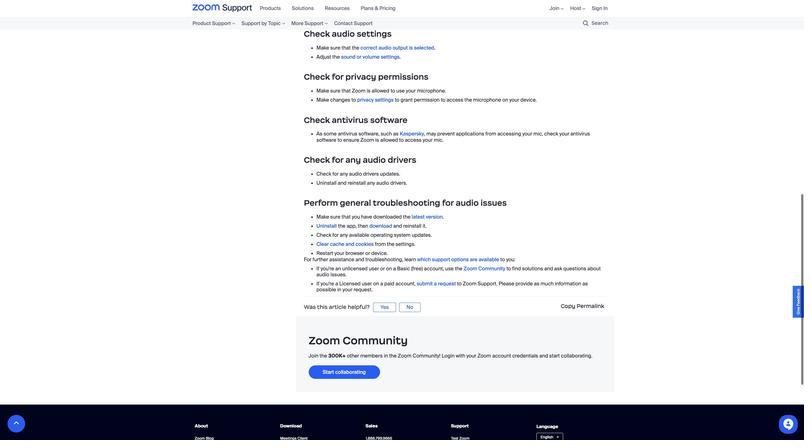Task type: describe. For each thing, give the bounding box(es) containing it.
search button
[[574, 17, 612, 30]]

audio down contact
[[332, 28, 355, 38]]

your inside 'to zoom support. please provide as much information as possible in your request.'
[[343, 286, 352, 292]]

sales link
[[366, 422, 378, 428]]

uninstall inside check for any audio drivers updates. uninstall and reinstall any audio drivers.
[[316, 179, 337, 185]]

ask
[[554, 264, 562, 271]]

support up test zoom
[[451, 422, 469, 428]]

access inside make sure that zoom is allowed to use your microphone. make changes to privacy settings to grant permission to access the microphone on your device.
[[447, 96, 463, 102]]

allowed inside ", may prevent applications from accessing your mic, check your antivirus software to ensure zoom is allowed to access your mic."
[[380, 136, 398, 142]]

such
[[381, 130, 392, 136]]

issues
[[481, 197, 507, 207]]

to left grant
[[395, 96, 399, 102]]

possible
[[316, 286, 336, 292]]

,
[[424, 130, 425, 136]]

ensure inside 'test your audio to ensure that it is working properly record a message to test your microphone, then listen to the playback to test your speakers or headphones.'
[[359, 0, 375, 7]]

start
[[549, 352, 560, 358]]

test your audio to ensure that it is working properly link
[[316, 0, 434, 7]]

antivirus inside ", may prevent applications from accessing your mic, check your antivirus software to ensure zoom is allowed to access your mic."
[[570, 130, 590, 136]]

perform
[[304, 197, 338, 207]]

check antivirus software
[[304, 114, 409, 124]]

grant
[[401, 96, 413, 102]]

contact support link
[[331, 19, 376, 27]]

options
[[451, 255, 469, 262]]

3 make from the top
[[316, 96, 329, 102]]

an
[[335, 264, 341, 271]]

1 horizontal spatial use
[[445, 264, 454, 271]]

clear cache and cookies link
[[316, 240, 374, 247]]

reinstall inside check for any audio drivers updates. uninstall and reinstall any audio drivers.
[[348, 179, 366, 185]]

search
[[592, 20, 608, 26]]

, may prevent applications from accessing your mic, check your antivirus software to ensure zoom is allowed to access your mic.
[[316, 130, 590, 142]]

applications
[[456, 130, 484, 136]]

on inside make sure that zoom is allowed to use your microphone. make changes to privacy settings to grant permission to access the microphone on your device.
[[502, 96, 508, 102]]

software,
[[359, 130, 380, 136]]

no button
[[399, 302, 421, 311]]

members
[[360, 352, 383, 358]]

device. inside make sure that zoom is allowed to use your microphone. make changes to privacy settings to grant permission to access the microphone on your device.
[[520, 96, 537, 102]]

operating
[[371, 231, 393, 237]]

0 vertical spatial settings
[[357, 28, 392, 38]]

your down it
[[377, 9, 387, 16]]

2 vertical spatial in
[[384, 352, 388, 358]]

start
[[323, 368, 334, 375]]

and left start
[[539, 352, 548, 358]]

to right some
[[337, 136, 342, 142]]

join link
[[549, 5, 564, 12]]

1 horizontal spatial account,
[[424, 264, 444, 271]]

check for check audio settings
[[304, 28, 330, 38]]

join for join
[[549, 5, 559, 12]]

access inside ", may prevent applications from accessing your mic, check your antivirus software to ensure zoom is allowed to access your mic."
[[405, 136, 422, 142]]

to down the permissions
[[391, 86, 395, 93]]

is inside make sure that the correct audio output is selected . adjust the sound or volume settings .
[[409, 43, 413, 50]]

basic
[[397, 264, 410, 271]]

1.888.799.9666 link
[[366, 435, 392, 440]]

for
[[304, 255, 311, 262]]

your up record at the top
[[327, 0, 337, 7]]

to zoom support. please provide as much information as possible in your request.
[[316, 280, 588, 292]]

it.
[[423, 222, 427, 228]]

test your audio to ensure that it is working properly record a message to test your microphone, then listen to the playback to test your speakers or headphones.
[[316, 0, 565, 16]]

version
[[426, 213, 443, 219]]

then inside make sure that you have downloaded the latest version . uninstall the app, then download and reinstall it. check for any available operating system updates. clear cache and cookies from the settings. restart your browser or device. for further assistance and troubleshooting, learn which support options are available to you:
[[358, 222, 368, 228]]

your right the with
[[466, 352, 476, 358]]

to right playback
[[480, 9, 484, 16]]

have
[[361, 213, 372, 219]]

support by topic
[[241, 20, 281, 27]]

you
[[352, 213, 360, 219]]

was
[[304, 303, 316, 310]]

the right members
[[389, 352, 397, 358]]

provide
[[515, 280, 533, 286]]

meetings client
[[280, 435, 308, 440]]

(free)
[[411, 264, 423, 271]]

further
[[313, 255, 328, 262]]

check for any audio drivers updates. uninstall and reinstall any audio drivers.
[[316, 169, 407, 185]]

message
[[339, 9, 360, 16]]

zoom left blog
[[195, 435, 205, 440]]

submit a request link
[[417, 280, 456, 286]]

client
[[297, 435, 308, 440]]

join the 300k+ other members in the zoom community! login with your zoom account credentials and start collaborating.
[[309, 352, 592, 358]]

support
[[432, 255, 450, 262]]

user for unlicensed
[[369, 264, 379, 271]]

which
[[417, 255, 431, 262]]

check inside check for any audio drivers updates. uninstall and reinstall any audio drivers.
[[316, 169, 331, 176]]

latest
[[412, 213, 425, 219]]

changes
[[330, 96, 350, 102]]

a inside 'test your audio to ensure that it is working properly record a message to test your microphone, then listen to the playback to test your speakers or headphones.'
[[335, 9, 337, 16]]

a down issues. on the bottom of page
[[335, 280, 338, 286]]

language
[[536, 423, 558, 429]]

1 horizontal spatial on
[[386, 264, 392, 271]]

microphone.
[[417, 86, 446, 93]]

prevent
[[437, 130, 455, 136]]

check for any audio drivers
[[304, 154, 416, 164]]

to inside 'to zoom support. please provide as much information as possible in your request.'
[[457, 280, 462, 286]]

join for join the 300k+ other members in the zoom community! login with your zoom account credentials and start collaborating.
[[309, 352, 318, 358]]

support for product support
[[212, 20, 231, 27]]

the down the operating
[[387, 240, 394, 247]]

contact
[[334, 20, 353, 27]]

1 vertical spatial available
[[479, 255, 499, 262]]

antivirus down changes on the top left of the page
[[332, 114, 368, 124]]

download link
[[369, 222, 392, 228]]

the left app,
[[338, 222, 345, 228]]

community!
[[413, 352, 440, 358]]

zoom left community!
[[398, 352, 411, 358]]

any up check for any audio drivers updates. uninstall and reinstall any audio drivers.
[[345, 154, 361, 164]]

working
[[395, 0, 413, 7]]

to right changes on the top left of the page
[[351, 96, 356, 102]]

device. inside make sure that you have downloaded the latest version . uninstall the app, then download and reinstall it. check for any available operating system updates. clear cache and cookies from the settings. restart your browser or device. for further assistance and troubleshooting, learn which support options are available to you:
[[371, 249, 388, 256]]

to left &
[[361, 9, 366, 16]]

0 vertical spatial privacy
[[345, 71, 376, 81]]

you:
[[506, 255, 515, 262]]

solutions link
[[292, 5, 318, 12]]

yes
[[381, 303, 389, 310]]

a left basic
[[393, 264, 396, 271]]

as for provide
[[534, 280, 539, 286]]

a right the submit
[[434, 280, 437, 286]]

in inside menu bar
[[603, 5, 608, 12]]

any down check for any audio drivers
[[340, 169, 348, 176]]

uninstall inside make sure that you have downloaded the latest version . uninstall the app, then download and reinstall it. check for any available operating system updates. clear cache and cookies from the settings. restart your browser or device. for further assistance and troubleshooting, learn which support options are available to you:
[[316, 222, 337, 228]]

more
[[291, 20, 303, 27]]

audio down check for any audio drivers
[[349, 169, 362, 176]]

to inside to find solutions and ask questions about audio issues.
[[506, 264, 511, 271]]

zoom inside 'to zoom support. please provide as much information as possible in your request.'
[[463, 280, 476, 286]]

&
[[375, 5, 378, 12]]

check
[[544, 130, 558, 136]]

sure for adjust
[[330, 43, 340, 50]]

for inside make sure that you have downloaded the latest version . uninstall the app, then download and reinstall it. check for any available operating system updates. clear cache and cookies from the settings. restart your browser or device. for further assistance and troubleshooting, learn which support options are available to you:
[[332, 231, 339, 237]]

uninstall link
[[316, 222, 337, 228]]

resources link
[[325, 5, 354, 12]]

and up system
[[393, 222, 402, 228]]

pricing
[[379, 5, 396, 12]]

unlicensed
[[342, 264, 368, 271]]

zoom blog link
[[195, 435, 214, 440]]

any up general
[[367, 179, 375, 185]]

you're for a
[[321, 280, 334, 286]]

information
[[555, 280, 581, 286]]

general
[[340, 197, 371, 207]]

perform general troubleshooting for audio issues
[[304, 197, 507, 207]]

product support link
[[193, 19, 238, 27]]

start collaborating link
[[309, 365, 380, 378]]

downloaded
[[373, 213, 402, 219]]

reinstall inside make sure that you have downloaded the latest version . uninstall the app, then download and reinstall it. check for any available operating system updates. clear cache and cookies from the settings. restart your browser or device. for further assistance and troubleshooting, learn which support options are available to you:
[[403, 222, 421, 228]]

or inside make sure that you have downloaded the latest version . uninstall the app, then download and reinstall it. check for any available operating system updates. clear cache and cookies from the settings. restart your browser or device. for further assistance and troubleshooting, learn which support options are available to you:
[[365, 249, 370, 256]]

check inside make sure that you have downloaded the latest version . uninstall the app, then download and reinstall it. check for any available operating system updates. clear cache and cookies from the settings. restart your browser or device. for further assistance and troubleshooting, learn which support options are available to you:
[[316, 231, 331, 237]]

was this article helpful?
[[304, 303, 370, 310]]

1 test from the left
[[367, 9, 376, 16]]

system
[[394, 231, 411, 237]]

and inside check for any audio drivers updates. uninstall and reinstall any audio drivers.
[[338, 179, 346, 185]]

your right microphone
[[509, 96, 519, 102]]

0 horizontal spatial account,
[[396, 280, 416, 286]]

any inside make sure that you have downloaded the latest version . uninstall the app, then download and reinstall it. check for any available operating system updates. clear cache and cookies from the settings. restart your browser or device. for further assistance and troubleshooting, learn which support options are available to you:
[[340, 231, 348, 237]]

and inside to find solutions and ask questions about audio issues.
[[544, 264, 553, 271]]

record
[[316, 9, 333, 16]]

if you're a licensed user on a paid account, submit a request
[[316, 280, 456, 286]]

audio up check for any audio drivers updates. uninstall and reinstall any audio drivers.
[[363, 154, 386, 164]]

about
[[195, 422, 208, 428]]

make sure that zoom is allowed to use your microphone. make changes to privacy settings to grant permission to access the microphone on your device.
[[316, 86, 537, 102]]

your left speakers
[[495, 9, 505, 16]]

sure for uninstall
[[330, 213, 340, 219]]

products link
[[260, 5, 286, 12]]

. for is
[[434, 43, 435, 50]]

correct audio output is selected link
[[361, 43, 434, 50]]

the up "sound"
[[352, 43, 359, 50]]

settings inside make sure that zoom is allowed to use your microphone. make changes to privacy settings to grant permission to access the microphone on your device.
[[375, 96, 394, 102]]

your right 'check'
[[559, 130, 569, 136]]

or inside 'test your audio to ensure that it is working properly record a message to test your microphone, then listen to the playback to test your speakers or headphones.'
[[529, 9, 534, 16]]

the left "sound"
[[332, 53, 340, 59]]

sign in
[[592, 5, 608, 12]]

troubleshooting, learn
[[365, 255, 416, 262]]

your left mic,
[[522, 130, 532, 136]]

the left latest
[[403, 213, 410, 219]]

to up message
[[353, 0, 357, 7]]

questions
[[563, 264, 586, 271]]

your up grant
[[406, 86, 416, 93]]

is inside 'test your audio to ensure that it is working properly record a message to test your microphone, then listen to the playback to test your speakers or headphones.'
[[390, 0, 394, 7]]

in inside 'to zoom support. please provide as much information as possible in your request.'
[[337, 286, 341, 292]]



Task type: vqa. For each thing, say whether or not it's contained in the screenshot.


Task type: locate. For each thing, give the bounding box(es) containing it.
sure inside make sure that you have downloaded the latest version . uninstall the app, then download and reinstall it. check for any available operating system updates. clear cache and cookies from the settings. restart your browser or device. for further assistance and troubleshooting, learn which support options are available to you:
[[330, 213, 340, 219]]

on down troubleshooting, learn
[[386, 264, 392, 271]]

host
[[570, 5, 581, 12]]

english button
[[536, 432, 563, 441]]

0 vertical spatial community
[[478, 264, 505, 271]]

1 horizontal spatial join
[[549, 5, 559, 12]]

sure up changes on the top left of the page
[[330, 86, 340, 93]]

community
[[478, 264, 505, 271], [343, 333, 408, 347]]

as right information
[[582, 280, 588, 286]]

with
[[456, 352, 465, 358]]

test zoom link
[[451, 435, 469, 440]]

plans & pricing
[[361, 5, 396, 12]]

1 vertical spatial .
[[400, 53, 401, 59]]

support inside more support link
[[305, 20, 323, 27]]

1 vertical spatial account,
[[396, 280, 416, 286]]

zoom blog
[[195, 435, 214, 440]]

download link
[[280, 422, 302, 428]]

to inside make sure that you have downloaded the latest version . uninstall the app, then download and reinstall it. check for any available operating system updates. clear cache and cookies from the settings. restart your browser or device. for further assistance and troubleshooting, learn which support options are available to you:
[[500, 255, 505, 262]]

0 horizontal spatial available
[[349, 231, 369, 237]]

you're for an
[[321, 264, 334, 271]]

zoom down support link
[[459, 435, 469, 440]]

sound or volume settings link
[[341, 53, 400, 59]]

zoom inside ", may prevent applications from accessing your mic, check your antivirus software to ensure zoom is allowed to access your mic."
[[360, 136, 374, 142]]

sure inside make sure that zoom is allowed to use your microphone. make changes to privacy settings to grant permission to access the microphone on your device.
[[330, 86, 340, 93]]

0 horizontal spatial use
[[396, 86, 405, 93]]

on
[[502, 96, 508, 102], [386, 264, 392, 271], [373, 280, 379, 286]]

1 vertical spatial use
[[445, 264, 454, 271]]

search image
[[583, 20, 588, 26], [583, 20, 588, 26]]

make for make sure that zoom is allowed to use your microphone. make changes to privacy settings to grant permission to access the microphone on your device.
[[316, 86, 329, 93]]

0 vertical spatial drivers
[[388, 154, 416, 164]]

topic
[[268, 20, 281, 27]]

helpful?
[[348, 303, 370, 310]]

0 horizontal spatial community
[[343, 333, 408, 347]]

that inside make sure that you have downloaded the latest version . uninstall the app, then download and reinstall it. check for any available operating system updates. clear cache and cookies from the settings. restart your browser or device. for further assistance and troubleshooting, learn which support options are available to you:
[[342, 213, 351, 219]]

is inside ", may prevent applications from accessing your mic, check your antivirus software to ensure zoom is allowed to access your mic."
[[375, 136, 379, 142]]

menu bar containing join
[[540, 0, 612, 17]]

0 horizontal spatial on
[[373, 280, 379, 286]]

for for check for any audio drivers
[[332, 154, 344, 164]]

from
[[485, 130, 496, 136], [375, 240, 386, 247]]

0 vertical spatial software
[[370, 114, 408, 124]]

audio left drivers.
[[376, 179, 389, 185]]

allowed
[[372, 86, 389, 93], [380, 136, 398, 142]]

check up clear at the left of the page
[[316, 231, 331, 237]]

and
[[338, 179, 346, 185], [393, 222, 402, 228], [346, 240, 354, 247], [355, 255, 364, 262], [544, 264, 553, 271], [539, 352, 548, 358]]

and left ask
[[544, 264, 553, 271]]

1 horizontal spatial then
[[418, 9, 429, 16]]

updates. down it.
[[412, 231, 432, 237]]

1 horizontal spatial access
[[447, 96, 463, 102]]

. for latest
[[443, 213, 444, 219]]

a right record at the top
[[335, 9, 337, 16]]

or right speakers
[[529, 9, 534, 16]]

0 vertical spatial ensure
[[359, 0, 375, 7]]

2 test from the left
[[485, 9, 494, 16]]

a
[[335, 9, 337, 16], [393, 264, 396, 271], [335, 280, 338, 286], [380, 280, 383, 286], [434, 280, 437, 286]]

0 horizontal spatial test
[[367, 9, 376, 16]]

join
[[549, 5, 559, 12], [309, 352, 318, 358]]

0 vertical spatial available
[[349, 231, 369, 237]]

settings down correct audio output is selected link
[[381, 53, 400, 59]]

zoom inside make sure that zoom is allowed to use your microphone. make changes to privacy settings to grant permission to access the microphone on your device.
[[352, 86, 365, 93]]

software inside ", may prevent applications from accessing your mic, check your antivirus software to ensure zoom is allowed to access your mic."
[[316, 136, 336, 142]]

from inside make sure that you have downloaded the latest version . uninstall the app, then download and reinstall it. check for any available operating system updates. clear cache and cookies from the settings. restart your browser or device. for further assistance and troubleshooting, learn which support options are available to you:
[[375, 240, 386, 247]]

it
[[386, 0, 389, 7]]

1 vertical spatial settings
[[381, 53, 400, 59]]

0 vertical spatial account,
[[424, 264, 444, 271]]

your left mic. in the right of the page
[[423, 136, 433, 142]]

1 horizontal spatial drivers
[[388, 154, 416, 164]]

privacy down "sound or volume settings" link
[[345, 71, 376, 81]]

1 vertical spatial user
[[362, 280, 372, 286]]

article
[[329, 303, 346, 310]]

1 vertical spatial device.
[[371, 249, 388, 256]]

0 horizontal spatial join
[[309, 352, 318, 358]]

if for if you're an unlicensed user or on a basic (free) account, use the zoom community
[[316, 264, 319, 271]]

account, down basic
[[396, 280, 416, 286]]

app,
[[347, 222, 357, 228]]

1 vertical spatial drivers
[[363, 169, 379, 176]]

zoom down to find solutions and ask questions about audio issues.
[[463, 280, 476, 286]]

0 vertical spatial user
[[369, 264, 379, 271]]

audio inside 'test your audio to ensure that it is working properly record a message to test your microphone, then listen to the playback to test your speakers or headphones.'
[[339, 0, 352, 7]]

use inside make sure that zoom is allowed to use your microphone. make changes to privacy settings to grant permission to access the microphone on your device.
[[396, 86, 405, 93]]

1 horizontal spatial .
[[434, 43, 435, 50]]

any up clear cache and cookies link
[[340, 231, 348, 237]]

that left it
[[376, 0, 385, 7]]

check for check antivirus software
[[304, 114, 330, 124]]

from down the operating
[[375, 240, 386, 247]]

mic,
[[533, 130, 543, 136]]

3 sure from the top
[[330, 213, 340, 219]]

allowed inside make sure that zoom is allowed to use your microphone. make changes to privacy settings to grant permission to access the microphone on your device.
[[372, 86, 389, 93]]

0 vertical spatial .
[[434, 43, 435, 50]]

access left ,
[[405, 136, 422, 142]]

settings.
[[396, 240, 415, 247]]

copy permalink button
[[559, 299, 606, 312]]

300k+
[[328, 352, 346, 358]]

1 horizontal spatial updates.
[[412, 231, 432, 237]]

1 vertical spatial software
[[316, 136, 336, 142]]

is right it
[[390, 0, 394, 7]]

available up zoom community link
[[479, 255, 499, 262]]

request
[[438, 280, 456, 286]]

that for zoom
[[342, 86, 351, 93]]

drivers inside check for any audio drivers updates. uninstall and reinstall any audio drivers.
[[363, 169, 379, 176]]

1 vertical spatial test
[[451, 435, 458, 440]]

then down properly
[[418, 9, 429, 16]]

request.
[[354, 286, 373, 292]]

then
[[418, 9, 429, 16], [358, 222, 368, 228]]

the left '300k+'
[[320, 352, 327, 358]]

1 vertical spatial uninstall
[[316, 222, 337, 228]]

1 horizontal spatial test
[[451, 435, 458, 440]]

test for test your audio to ensure that it is working properly record a message to test your microphone, then listen to the playback to test your speakers or headphones.
[[316, 0, 326, 7]]

1 horizontal spatial community
[[478, 264, 505, 271]]

test inside 'test your audio to ensure that it is working properly record a message to test your microphone, then listen to the playback to test your speakers or headphones.'
[[316, 0, 326, 7]]

1 vertical spatial from
[[375, 240, 386, 247]]

1 vertical spatial then
[[358, 222, 368, 228]]

in right members
[[384, 352, 388, 358]]

make inside make sure that the correct audio output is selected . adjust the sound or volume settings .
[[316, 43, 329, 50]]

test for test zoom
[[451, 435, 458, 440]]

1 make from the top
[[316, 43, 329, 50]]

your down "cache"
[[334, 249, 344, 256]]

check for check for privacy permissions
[[304, 71, 330, 81]]

zoom left 'account'
[[477, 352, 491, 358]]

audio up message
[[339, 0, 352, 7]]

join inside menu bar
[[549, 5, 559, 12]]

menu bar
[[257, 0, 403, 17], [540, 0, 612, 17], [193, 17, 395, 30]]

that inside 'test your audio to ensure that it is working properly record a message to test your microphone, then listen to the playback to test your speakers or headphones.'
[[376, 0, 385, 7]]

is left such
[[375, 136, 379, 142]]

0 horizontal spatial software
[[316, 136, 336, 142]]

issues.
[[330, 270, 347, 277]]

in right possible
[[337, 286, 341, 292]]

make for make sure that you have downloaded the latest version . uninstall the app, then download and reinstall it. check for any available operating system updates. clear cache and cookies from the settings. restart your browser or device. for further assistance and troubleshooting, learn which support options are available to you:
[[316, 213, 329, 219]]

for for check for privacy permissions
[[332, 71, 344, 81]]

check down more support link
[[304, 28, 330, 38]]

then down have on the top of the page
[[358, 222, 368, 228]]

permissions
[[378, 71, 429, 81]]

0 horizontal spatial from
[[375, 240, 386, 247]]

or down cookies
[[365, 249, 370, 256]]

to
[[353, 0, 357, 7], [361, 9, 366, 16], [443, 9, 448, 16], [480, 9, 484, 16], [391, 86, 395, 93], [351, 96, 356, 102], [395, 96, 399, 102], [441, 96, 445, 102], [337, 136, 342, 142], [399, 136, 404, 142], [500, 255, 505, 262], [506, 264, 511, 271], [457, 280, 462, 286]]

2 sure from the top
[[330, 86, 340, 93]]

test
[[367, 9, 376, 16], [485, 9, 494, 16]]

1 vertical spatial reinstall
[[403, 222, 421, 228]]

zoom community link
[[464, 264, 505, 271]]

0 vertical spatial updates.
[[380, 169, 400, 176]]

the inside 'test your audio to ensure that it is working properly record a message to test your microphone, then listen to the playback to test your speakers or headphones.'
[[449, 9, 457, 16]]

about link
[[195, 422, 208, 428]]

0 vertical spatial on
[[502, 96, 508, 102]]

1 you're from the top
[[321, 264, 334, 271]]

check
[[304, 28, 330, 38], [304, 71, 330, 81], [304, 114, 330, 124], [304, 154, 330, 164], [316, 169, 331, 176], [316, 231, 331, 237]]

drivers.
[[390, 179, 407, 185]]

1 uninstall from the top
[[316, 179, 337, 185]]

permalink
[[577, 302, 604, 309]]

.
[[434, 43, 435, 50], [400, 53, 401, 59], [443, 213, 444, 219]]

user right 'unlicensed' on the left bottom of page
[[369, 264, 379, 271]]

sound
[[341, 53, 355, 59]]

2 make from the top
[[316, 86, 329, 93]]

microphone
[[473, 96, 501, 102]]

1 horizontal spatial as
[[534, 280, 539, 286]]

for
[[332, 71, 344, 81], [332, 154, 344, 164], [332, 169, 339, 176], [442, 197, 454, 207], [332, 231, 339, 237]]

4 make from the top
[[316, 213, 329, 219]]

ensure down check antivirus software
[[343, 136, 359, 142]]

then inside 'test your audio to ensure that it is working properly record a message to test your microphone, then listen to the playback to test your speakers or headphones.'
[[418, 9, 429, 16]]

uninstall up clear at the left of the page
[[316, 222, 337, 228]]

test
[[316, 0, 326, 7], [451, 435, 458, 440]]

drivers for check for any audio drivers
[[388, 154, 416, 164]]

0 vertical spatial test
[[316, 0, 326, 7]]

meetings client link
[[280, 435, 308, 440]]

1 sure from the top
[[330, 43, 340, 50]]

join left host
[[549, 5, 559, 12]]

to right the 'listen' on the right top of page
[[443, 9, 448, 16]]

adjust
[[316, 53, 331, 59]]

user for licensed
[[362, 280, 372, 286]]

0 horizontal spatial device.
[[371, 249, 388, 256]]

if for if you're a licensed user on a paid account, submit a request
[[316, 280, 319, 286]]

find
[[512, 264, 521, 271]]

a left the paid
[[380, 280, 383, 286]]

check down as
[[304, 154, 330, 164]]

2 vertical spatial .
[[443, 213, 444, 219]]

audio left issues
[[456, 197, 479, 207]]

playback
[[458, 9, 478, 16]]

make for make sure that the correct audio output is selected . adjust the sound or volume settings .
[[316, 43, 329, 50]]

0 vertical spatial access
[[447, 96, 463, 102]]

in right the 'sign'
[[603, 5, 608, 12]]

check audio settings
[[304, 28, 392, 38]]

0 horizontal spatial test
[[316, 0, 326, 7]]

or down troubleshooting, learn
[[380, 264, 385, 271]]

your left request.
[[343, 286, 352, 292]]

that for the
[[342, 43, 351, 50]]

privacy up check antivirus software
[[357, 96, 374, 102]]

if up this
[[316, 280, 319, 286]]

and up browser
[[346, 240, 354, 247]]

support inside product support link
[[212, 20, 231, 27]]

zoom down are
[[464, 264, 477, 271]]

1 horizontal spatial from
[[485, 130, 496, 136]]

settings inside make sure that the correct audio output is selected . adjust the sound or volume settings .
[[381, 53, 400, 59]]

you're left an
[[321, 264, 334, 271]]

to right such
[[399, 136, 404, 142]]

0 vertical spatial allowed
[[372, 86, 389, 93]]

1 horizontal spatial available
[[479, 255, 499, 262]]

1 vertical spatial access
[[405, 136, 422, 142]]

0 vertical spatial in
[[603, 5, 608, 12]]

0 vertical spatial use
[[396, 86, 405, 93]]

updates. inside check for any audio drivers updates. uninstall and reinstall any audio drivers.
[[380, 169, 400, 176]]

2 vertical spatial sure
[[330, 213, 340, 219]]

as for such
[[393, 130, 399, 136]]

your
[[327, 0, 337, 7], [377, 9, 387, 16], [495, 9, 505, 16], [406, 86, 416, 93], [509, 96, 519, 102], [522, 130, 532, 136], [559, 130, 569, 136], [423, 136, 433, 142], [334, 249, 344, 256], [343, 286, 352, 292], [466, 352, 476, 358]]

the left microphone
[[464, 96, 472, 102]]

support left by on the top of page
[[241, 20, 260, 27]]

access
[[447, 96, 463, 102], [405, 136, 422, 142]]

for down check for any audio drivers
[[332, 169, 339, 176]]

licensed
[[339, 280, 361, 286]]

make sure that the correct audio output is selected . adjust the sound or volume settings .
[[316, 43, 435, 59]]

1 horizontal spatial test
[[485, 9, 494, 16]]

antivirus down check antivirus software
[[338, 130, 357, 136]]

contact support
[[334, 20, 373, 27]]

sure up adjust
[[330, 43, 340, 50]]

the down the which support options are available link
[[455, 264, 462, 271]]

use down support
[[445, 264, 454, 271]]

1 vertical spatial privacy
[[357, 96, 374, 102]]

audio down further
[[316, 270, 329, 277]]

ensure left &
[[359, 0, 375, 7]]

1 vertical spatial updates.
[[412, 231, 432, 237]]

is inside make sure that zoom is allowed to use your microphone. make changes to privacy settings to grant permission to access the microphone on your device.
[[367, 86, 370, 93]]

that inside make sure that the correct audio output is selected . adjust the sound or volume settings .
[[342, 43, 351, 50]]

mic.
[[434, 136, 443, 142]]

menu bar containing products
[[257, 0, 403, 17]]

support for contact support
[[354, 20, 373, 27]]

1 horizontal spatial in
[[384, 352, 388, 358]]

2 horizontal spatial .
[[443, 213, 444, 219]]

0 horizontal spatial access
[[405, 136, 422, 142]]

or inside make sure that the correct audio output is selected . adjust the sound or volume settings .
[[357, 53, 361, 59]]

available up cookies
[[349, 231, 369, 237]]

for up "cache"
[[332, 231, 339, 237]]

0 vertical spatial from
[[485, 130, 496, 136]]

0 vertical spatial device.
[[520, 96, 537, 102]]

as left much
[[534, 280, 539, 286]]

zoom left such
[[360, 136, 374, 142]]

much
[[541, 280, 554, 286]]

0 vertical spatial if
[[316, 264, 319, 271]]

0 vertical spatial sure
[[330, 43, 340, 50]]

reinstall down latest
[[403, 222, 421, 228]]

check down adjust
[[304, 71, 330, 81]]

your inside make sure that you have downloaded the latest version . uninstall the app, then download and reinstall it. check for any available operating system updates. clear cache and cookies from the settings. restart your browser or device. for further assistance and troubleshooting, learn which support options are available to you:
[[334, 249, 344, 256]]

check for check for any audio drivers
[[304, 154, 330, 164]]

drivers up drivers.
[[388, 154, 416, 164]]

2 if from the top
[[316, 280, 319, 286]]

make inside make sure that you have downloaded the latest version . uninstall the app, then download and reinstall it. check for any available operating system updates. clear cache and cookies from the settings. restart your browser or device. for further assistance and troubleshooting, learn which support options are available to you:
[[316, 213, 329, 219]]

0 horizontal spatial updates.
[[380, 169, 400, 176]]

0 horizontal spatial as
[[393, 130, 399, 136]]

to down microphone.
[[441, 96, 445, 102]]

if you're an unlicensed user or on a basic (free) account, use the zoom community
[[316, 264, 505, 271]]

the inside make sure that zoom is allowed to use your microphone. make changes to privacy settings to grant permission to access the microphone on your device.
[[464, 96, 472, 102]]

collaborating
[[335, 368, 366, 375]]

2 uninstall from the top
[[316, 222, 337, 228]]

privacy settings link
[[357, 96, 394, 102]]

0 horizontal spatial .
[[400, 53, 401, 59]]

user
[[369, 264, 379, 271], [362, 280, 372, 286]]

ensure
[[359, 0, 375, 7], [343, 136, 359, 142]]

sure for make
[[330, 86, 340, 93]]

zoom up '300k+'
[[309, 333, 340, 347]]

that up changes on the top left of the page
[[342, 86, 351, 93]]

ensure inside ", may prevent applications from accessing your mic, check your antivirus software to ensure zoom is allowed to access your mic."
[[343, 136, 359, 142]]

audio inside make sure that the correct audio output is selected . adjust the sound or volume settings .
[[379, 43, 391, 50]]

reinstall
[[348, 179, 366, 185], [403, 222, 421, 228]]

on left the paid
[[373, 280, 379, 286]]

2 horizontal spatial on
[[502, 96, 508, 102]]

properly
[[415, 0, 434, 7]]

please
[[499, 280, 514, 286]]

by
[[261, 20, 267, 27]]

1 vertical spatial if
[[316, 280, 319, 286]]

2 horizontal spatial in
[[603, 5, 608, 12]]

test down test your audio to ensure that it is working properly link
[[367, 9, 376, 16]]

permission
[[414, 96, 440, 102]]

allowed up privacy settings link
[[372, 86, 389, 93]]

0 horizontal spatial drivers
[[363, 169, 379, 176]]

1 horizontal spatial device.
[[520, 96, 537, 102]]

0 vertical spatial uninstall
[[316, 179, 337, 185]]

1 vertical spatial community
[[343, 333, 408, 347]]

2 you're from the top
[[321, 280, 334, 286]]

0 vertical spatial reinstall
[[348, 179, 366, 185]]

sure inside make sure that the correct audio output is selected . adjust the sound or volume settings .
[[330, 43, 340, 50]]

check for privacy permissions
[[304, 71, 429, 81]]

is
[[390, 0, 394, 7], [409, 43, 413, 50], [367, 86, 370, 93], [375, 136, 379, 142]]

zoom support image
[[193, 4, 252, 13]]

test up record at the top
[[316, 0, 326, 7]]

community up support.
[[478, 264, 505, 271]]

1 vertical spatial sure
[[330, 86, 340, 93]]

from left accessing at the top of page
[[485, 130, 496, 136]]

2 vertical spatial settings
[[375, 96, 394, 102]]

1 vertical spatial in
[[337, 286, 341, 292]]

speakers
[[507, 9, 528, 16]]

solutions
[[522, 264, 543, 271]]

privacy inside make sure that zoom is allowed to use your microphone. make changes to privacy settings to grant permission to access the microphone on your device.
[[357, 96, 374, 102]]

2 horizontal spatial as
[[582, 280, 588, 286]]

collaborating.
[[561, 352, 592, 358]]

menu bar containing product support
[[193, 17, 395, 30]]

for for check for any audio drivers updates. uninstall and reinstall any audio drivers.
[[332, 169, 339, 176]]

that for you
[[342, 213, 351, 219]]

sure up uninstall link
[[330, 213, 340, 219]]

you're
[[321, 264, 334, 271], [321, 280, 334, 286]]

and up general
[[338, 179, 346, 185]]

audio inside to find solutions and ask questions about audio issues.
[[316, 270, 329, 277]]

account, down support
[[424, 264, 444, 271]]

to find solutions and ask questions about audio issues.
[[316, 264, 601, 277]]

0 horizontal spatial in
[[337, 286, 341, 292]]

0 vertical spatial you're
[[321, 264, 334, 271]]

1 horizontal spatial reinstall
[[403, 222, 421, 228]]

1 if from the top
[[316, 264, 319, 271]]

drivers for check for any audio drivers updates. uninstall and reinstall any audio drivers.
[[363, 169, 379, 176]]

0 horizontal spatial then
[[358, 222, 368, 228]]

drivers
[[388, 154, 416, 164], [363, 169, 379, 176]]

may
[[426, 130, 436, 136]]

meetings
[[280, 435, 297, 440]]

that inside make sure that zoom is allowed to use your microphone. make changes to privacy settings to grant permission to access the microphone on your device.
[[342, 86, 351, 93]]

1 vertical spatial on
[[386, 264, 392, 271]]

for inside check for any audio drivers updates. uninstall and reinstall any audio drivers.
[[332, 169, 339, 176]]

updates. inside make sure that you have downloaded the latest version . uninstall the app, then download and reinstall it. check for any available operating system updates. clear cache and cookies from the settings. restart your browser or device. for further assistance and troubleshooting, learn which support options are available to you:
[[412, 231, 432, 237]]

0 horizontal spatial reinstall
[[348, 179, 366, 185]]

to down to find solutions and ask questions about audio issues.
[[457, 280, 462, 286]]

1 vertical spatial ensure
[[343, 136, 359, 142]]

0 vertical spatial join
[[549, 5, 559, 12]]

. inside make sure that you have downloaded the latest version . uninstall the app, then download and reinstall it. check for any available operating system updates. clear cache and cookies from the settings. restart your browser or device. for further assistance and troubleshooting, learn which support options are available to you:
[[443, 213, 444, 219]]

from inside ", may prevent applications from accessing your mic, check your antivirus software to ensure zoom is allowed to access your mic."
[[485, 130, 496, 136]]

support for more support
[[305, 20, 323, 27]]

listen
[[430, 9, 442, 16]]

1 vertical spatial join
[[309, 352, 318, 358]]

for up version
[[442, 197, 454, 207]]

1 vertical spatial allowed
[[380, 136, 398, 142]]

is up privacy settings link
[[367, 86, 370, 93]]

test right playback
[[485, 9, 494, 16]]

audio left output
[[379, 43, 391, 50]]

copy permalink
[[561, 302, 604, 309]]

and up 'unlicensed' on the left bottom of page
[[355, 255, 364, 262]]

support down plans
[[354, 20, 373, 27]]

no
[[406, 303, 413, 310]]

1 horizontal spatial software
[[370, 114, 408, 124]]

2 vertical spatial on
[[373, 280, 379, 286]]

settings
[[357, 28, 392, 38], [381, 53, 400, 59], [375, 96, 394, 102]]

account
[[492, 352, 511, 358]]

support down the zoom support image
[[212, 20, 231, 27]]

host link
[[570, 5, 586, 12]]

0 vertical spatial then
[[418, 9, 429, 16]]

1 vertical spatial you're
[[321, 280, 334, 286]]

browser
[[346, 249, 364, 256]]

support inside contact support link
[[354, 20, 373, 27]]



